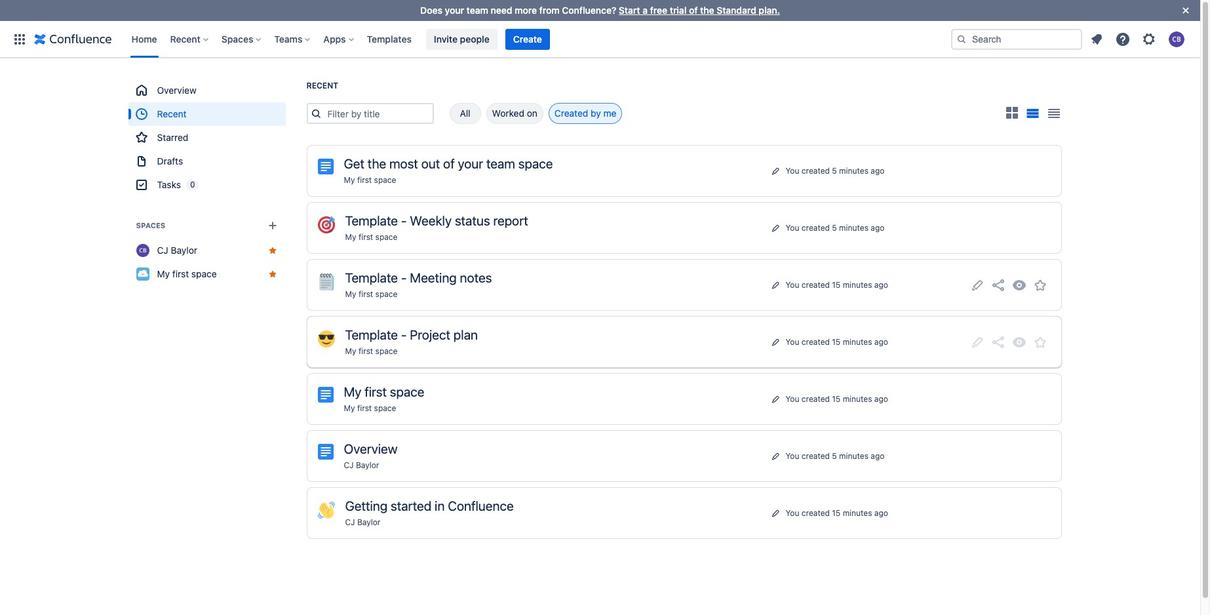 Task type: vqa. For each thing, say whether or not it's contained in the screenshot.
the right issue
no



Task type: describe. For each thing, give the bounding box(es) containing it.
created for confluence
[[802, 508, 830, 518]]

weekly
[[410, 213, 452, 228]]

people
[[460, 33, 490, 44]]

my first space
[[157, 268, 217, 279]]

first inside the get the most out of your team space my first space
[[357, 175, 372, 185]]

overview for overview cj baylor
[[344, 441, 398, 456]]

you created 15 minutes ago for my first space
[[786, 394, 889, 404]]

more
[[515, 5, 537, 16]]

minutes for plan
[[843, 337, 873, 347]]

global element
[[8, 21, 952, 57]]

15 for my first space
[[832, 394, 841, 404]]

template - project plan my first space
[[345, 327, 478, 356]]

share image
[[991, 277, 1006, 293]]

6 you from the top
[[786, 451, 800, 461]]

Filter by title field
[[324, 104, 433, 123]]

teams
[[274, 33, 303, 44]]

ago for status
[[871, 223, 885, 232]]

0 vertical spatial cj baylor link
[[128, 239, 286, 262]]

you for out
[[786, 166, 800, 175]]

confluence
[[448, 498, 514, 514]]

space inside template - meeting notes my first space
[[376, 289, 398, 299]]

free
[[650, 5, 668, 16]]

you created 5 minutes ago for report
[[786, 223, 885, 232]]

search image
[[957, 34, 967, 44]]

0 vertical spatial baylor
[[171, 245, 197, 256]]

team inside the get the most out of your team space my first space
[[487, 156, 515, 171]]

starred
[[157, 132, 188, 143]]

your inside the get the most out of your team space my first space
[[458, 156, 483, 171]]

plan
[[454, 327, 478, 342]]

first inside template - weekly status report my first space
[[359, 232, 373, 242]]

worked on button
[[486, 103, 544, 124]]

tasks
[[157, 179, 181, 190]]

my first space link for template - project plan
[[345, 346, 398, 356]]

template - weekly status report my first space
[[345, 213, 528, 242]]

unstar this space image
[[267, 245, 278, 256]]

baylor inside overview cj baylor
[[356, 460, 379, 470]]

my inside the get the most out of your team space my first space
[[344, 175, 355, 185]]

you for notes
[[786, 280, 800, 290]]

help icon image
[[1116, 31, 1131, 47]]

ago for confluence
[[875, 508, 889, 518]]

minutes for status
[[840, 223, 869, 232]]

drafts link
[[128, 150, 286, 173]]

create link
[[505, 29, 550, 50]]

1 vertical spatial recent
[[307, 81, 338, 91]]

you for plan
[[786, 337, 800, 347]]

share image
[[991, 334, 1006, 350]]

you created 5 minutes ago for of
[[786, 166, 885, 175]]

all
[[460, 108, 471, 119]]

invite
[[434, 33, 458, 44]]

ago for plan
[[875, 337, 889, 347]]

space down template - project plan my first space
[[390, 384, 425, 399]]

ago for notes
[[875, 280, 889, 290]]

all button
[[450, 103, 481, 124]]

my inside template - project plan my first space
[[345, 346, 356, 356]]

cards image
[[1004, 105, 1020, 120]]

invite people
[[434, 33, 490, 44]]

created for status
[[802, 223, 830, 232]]

get
[[344, 156, 365, 171]]

my first space link for my first space
[[344, 403, 396, 413]]

starred link
[[128, 126, 286, 150]]

space down cj baylor
[[191, 268, 217, 279]]

tab list containing all
[[434, 103, 623, 124]]

create
[[513, 33, 542, 44]]

baylor inside getting started in confluence cj baylor
[[357, 517, 381, 527]]

appswitcher icon image
[[12, 31, 28, 47]]

the inside the get the most out of your team space my first space
[[368, 156, 386, 171]]

6 created from the top
[[802, 451, 830, 461]]

minutes for out
[[840, 166, 869, 175]]

you created 15 minutes ago for template - meeting notes
[[786, 280, 889, 290]]

space down on
[[519, 156, 553, 171]]

worked on
[[492, 108, 538, 119]]

page image for get
[[318, 159, 334, 174]]

does
[[420, 5, 443, 16]]

from
[[540, 5, 560, 16]]

status
[[455, 213, 490, 228]]

overview link
[[128, 79, 286, 102]]

invite people button
[[426, 29, 498, 50]]

confluence?
[[562, 5, 617, 16]]

templates
[[367, 33, 412, 44]]

- for project
[[401, 327, 407, 342]]

list image
[[1027, 109, 1040, 118]]

started
[[391, 498, 432, 514]]

recent button
[[166, 29, 214, 50]]

created for plan
[[802, 337, 830, 347]]

my inside template - meeting notes my first space
[[345, 289, 356, 299]]

created
[[555, 108, 588, 119]]

created for notes
[[802, 280, 830, 290]]

my first space link for template - weekly status report
[[345, 232, 398, 242]]

plan.
[[759, 5, 780, 16]]

Search field
[[952, 29, 1083, 50]]

first inside template - meeting notes my first space
[[359, 289, 373, 299]]

star image
[[1033, 334, 1048, 350]]

space inside template - weekly status report my first space
[[376, 232, 398, 242]]

1 horizontal spatial of
[[689, 5, 698, 16]]

meeting
[[410, 270, 457, 285]]

teams button
[[270, 29, 316, 50]]

ago for out
[[871, 166, 885, 175]]

created for my
[[802, 394, 830, 404]]

create a space image
[[265, 218, 280, 233]]

1 vertical spatial spaces
[[136, 221, 165, 230]]

0
[[190, 180, 195, 190]]

you for status
[[786, 223, 800, 232]]

by
[[591, 108, 601, 119]]

my first space my first space
[[344, 384, 425, 413]]

3 you created 5 minutes ago from the top
[[786, 451, 885, 461]]

trial
[[670, 5, 687, 16]]

your profile and preferences image
[[1169, 31, 1185, 47]]

project
[[410, 327, 451, 342]]

my first space link for get the most out of your team space
[[344, 175, 396, 185]]



Task type: locate. For each thing, give the bounding box(es) containing it.
template inside template - project plan my first space
[[345, 327, 398, 342]]

1 page image from the top
[[318, 159, 334, 174]]

created
[[802, 166, 830, 175], [802, 223, 830, 232], [802, 280, 830, 290], [802, 337, 830, 347], [802, 394, 830, 404], [802, 451, 830, 461], [802, 508, 830, 518]]

cj baylor link for getting
[[345, 517, 381, 527]]

2 vertical spatial cj baylor link
[[345, 517, 381, 527]]

page image
[[318, 159, 334, 174], [318, 444, 334, 460]]

team left need
[[467, 5, 489, 16]]

2 - from the top
[[401, 270, 407, 285]]

the right 'trial'
[[700, 5, 715, 16]]

unstar this space image
[[267, 269, 278, 279]]

overview down 'my first space my first space'
[[344, 441, 398, 456]]

of right 'trial'
[[689, 5, 698, 16]]

4 you created 15 minutes ago from the top
[[786, 508, 889, 518]]

1 horizontal spatial overview
[[344, 441, 398, 456]]

2 vertical spatial baylor
[[357, 517, 381, 527]]

space up template - meeting notes my first space
[[376, 232, 398, 242]]

banner
[[0, 21, 1201, 58]]

cj baylor link down getting
[[345, 517, 381, 527]]

1 vertical spatial your
[[458, 156, 483, 171]]

spaces inside popup button
[[222, 33, 253, 44]]

template
[[345, 213, 398, 228], [345, 270, 398, 285], [345, 327, 398, 342]]

15 for template - project plan
[[832, 337, 841, 347]]

0 vertical spatial cj
[[157, 245, 168, 256]]

1 template from the top
[[345, 213, 398, 228]]

template left weekly
[[345, 213, 398, 228]]

- inside template - meeting notes my first space
[[401, 270, 407, 285]]

0 vertical spatial template
[[345, 213, 398, 228]]

spaces
[[222, 33, 253, 44], [136, 221, 165, 230]]

page image left get
[[318, 159, 334, 174]]

- for meeting
[[401, 270, 407, 285]]

4 15 from the top
[[832, 508, 841, 518]]

3 15 from the top
[[832, 394, 841, 404]]

unwatch image
[[1012, 334, 1027, 350]]

overview
[[157, 85, 197, 96], [344, 441, 398, 456]]

1 you from the top
[[786, 166, 800, 175]]

0 vertical spatial your
[[445, 5, 464, 16]]

3 created from the top
[[802, 280, 830, 290]]

start
[[619, 5, 641, 16]]

baylor up my first space at the left of page
[[171, 245, 197, 256]]

1 vertical spatial of
[[443, 156, 455, 171]]

space up overview cj baylor on the bottom of the page
[[374, 403, 396, 413]]

you for confluence
[[786, 508, 800, 518]]

cj baylor link for overview
[[344, 460, 379, 470]]

3 5 from the top
[[832, 451, 837, 461]]

0 vertical spatial recent
[[170, 33, 201, 44]]

1 vertical spatial template
[[345, 270, 398, 285]]

your
[[445, 5, 464, 16], [458, 156, 483, 171]]

1 vertical spatial 5
[[832, 223, 837, 232]]

- inside template - project plan my first space
[[401, 327, 407, 342]]

- for weekly
[[401, 213, 407, 228]]

3 - from the top
[[401, 327, 407, 342]]

notification icon image
[[1089, 31, 1105, 47]]

cj up my first space at the left of page
[[157, 245, 168, 256]]

cj inside getting started in confluence cj baylor
[[345, 517, 355, 527]]

settings icon image
[[1142, 31, 1158, 47]]

of right the out
[[443, 156, 455, 171]]

star image
[[1033, 277, 1048, 293]]

1 15 from the top
[[832, 280, 841, 290]]

tab list
[[434, 103, 623, 124]]

group
[[128, 79, 286, 197]]

space up 'my first space my first space'
[[376, 346, 398, 356]]

your right does
[[445, 5, 464, 16]]

does your team need more from confluence? start a free trial of the standard plan.
[[420, 5, 780, 16]]

2 you created 15 minutes ago from the top
[[786, 337, 889, 347]]

space up template - project plan my first space
[[376, 289, 398, 299]]

of
[[689, 5, 698, 16], [443, 156, 455, 171]]

0 horizontal spatial spaces
[[136, 221, 165, 230]]

me
[[604, 108, 617, 119]]

getting
[[345, 498, 388, 514]]

- left weekly
[[401, 213, 407, 228]]

close image
[[1179, 3, 1194, 18]]

2 you created 5 minutes ago from the top
[[786, 223, 885, 232]]

3 you created 15 minutes ago from the top
[[786, 394, 889, 404]]

1 vertical spatial page image
[[318, 444, 334, 460]]

- left project
[[401, 327, 407, 342]]

5 created from the top
[[802, 394, 830, 404]]

baylor down getting
[[357, 517, 381, 527]]

1 horizontal spatial the
[[700, 5, 715, 16]]

:notepad_spiral: image
[[318, 273, 335, 291]]

:sunglasses: image
[[318, 331, 335, 348]]

banner containing home
[[0, 21, 1201, 58]]

3 template from the top
[[345, 327, 398, 342]]

spaces right recent dropdown button at the left of page
[[222, 33, 253, 44]]

2 template from the top
[[345, 270, 398, 285]]

template for template - weekly status report
[[345, 213, 398, 228]]

1 you created 5 minutes ago from the top
[[786, 166, 885, 175]]

report
[[493, 213, 528, 228]]

cj baylor link up getting
[[344, 460, 379, 470]]

drafts
[[157, 155, 183, 167]]

my first space link
[[344, 175, 396, 185], [345, 232, 398, 242], [128, 262, 286, 286], [345, 289, 398, 299], [345, 346, 398, 356], [344, 403, 396, 413]]

notes
[[460, 270, 492, 285]]

2 vertical spatial -
[[401, 327, 407, 342]]

0 horizontal spatial the
[[368, 156, 386, 171]]

cj baylor link
[[128, 239, 286, 262], [344, 460, 379, 470], [345, 517, 381, 527]]

most
[[390, 156, 418, 171]]

1 created from the top
[[802, 166, 830, 175]]

15
[[832, 280, 841, 290], [832, 337, 841, 347], [832, 394, 841, 404], [832, 508, 841, 518]]

template inside template - meeting notes my first space
[[345, 270, 398, 285]]

you created 5 minutes ago
[[786, 166, 885, 175], [786, 223, 885, 232], [786, 451, 885, 461]]

created for out
[[802, 166, 830, 175]]

1 vertical spatial -
[[401, 270, 407, 285]]

1 vertical spatial team
[[487, 156, 515, 171]]

recent
[[170, 33, 201, 44], [307, 81, 338, 91], [157, 108, 187, 119]]

page image
[[318, 387, 334, 403]]

-
[[401, 213, 407, 228], [401, 270, 407, 285], [401, 327, 407, 342]]

get the most out of your team space my first space
[[344, 156, 553, 185]]

first inside template - project plan my first space
[[359, 346, 373, 356]]

overview cj baylor
[[344, 441, 398, 470]]

minutes
[[840, 166, 869, 175], [840, 223, 869, 232], [843, 280, 873, 290], [843, 337, 873, 347], [843, 394, 873, 404], [840, 451, 869, 461], [843, 508, 873, 518]]

baylor up getting
[[356, 460, 379, 470]]

4 you from the top
[[786, 337, 800, 347]]

apps button
[[320, 29, 359, 50]]

cj up getting
[[344, 460, 354, 470]]

team
[[467, 5, 489, 16], [487, 156, 515, 171]]

0 vertical spatial of
[[689, 5, 698, 16]]

cj
[[157, 245, 168, 256], [344, 460, 354, 470], [345, 517, 355, 527]]

recent up starred
[[157, 108, 187, 119]]

space down the most
[[374, 175, 396, 185]]

my inside template - weekly status report my first space
[[345, 232, 356, 242]]

in
[[435, 498, 445, 514]]

the
[[700, 5, 715, 16], [368, 156, 386, 171]]

compact list image
[[1046, 106, 1062, 121]]

need
[[491, 5, 513, 16]]

start a free trial of the standard plan. link
[[619, 5, 780, 16]]

overview for overview
[[157, 85, 197, 96]]

you
[[786, 166, 800, 175], [786, 223, 800, 232], [786, 280, 800, 290], [786, 337, 800, 347], [786, 394, 800, 404], [786, 451, 800, 461], [786, 508, 800, 518]]

5 for of
[[832, 166, 837, 175]]

template for template - meeting notes
[[345, 270, 398, 285]]

5 for report
[[832, 223, 837, 232]]

1 vertical spatial cj
[[344, 460, 354, 470]]

edit image
[[970, 277, 985, 293]]

of inside the get the most out of your team space my first space
[[443, 156, 455, 171]]

page image for overview
[[318, 444, 334, 460]]

0 vertical spatial 5
[[832, 166, 837, 175]]

a
[[643, 5, 648, 16]]

team down the worked
[[487, 156, 515, 171]]

created by me button
[[549, 103, 623, 124]]

0 vertical spatial overview
[[157, 85, 197, 96]]

apps
[[324, 33, 346, 44]]

you for my
[[786, 394, 800, 404]]

on
[[527, 108, 538, 119]]

home link
[[128, 29, 161, 50]]

minutes for confluence
[[843, 508, 873, 518]]

2 page image from the top
[[318, 444, 334, 460]]

0 vertical spatial -
[[401, 213, 407, 228]]

2 created from the top
[[802, 223, 830, 232]]

7 created from the top
[[802, 508, 830, 518]]

5 you from the top
[[786, 394, 800, 404]]

- left meeting
[[401, 270, 407, 285]]

cj baylor
[[157, 245, 197, 256]]

template for template - project plan
[[345, 327, 398, 342]]

0 vertical spatial spaces
[[222, 33, 253, 44]]

:sunglasses: image
[[318, 331, 335, 348]]

3 you from the top
[[786, 280, 800, 290]]

getting started in confluence cj baylor
[[345, 498, 514, 527]]

- inside template - weekly status report my first space
[[401, 213, 407, 228]]

standard
[[717, 5, 757, 16]]

2 you from the top
[[786, 223, 800, 232]]

cj inside overview cj baylor
[[344, 460, 354, 470]]

page image left overview cj baylor on the bottom of the page
[[318, 444, 334, 460]]

out
[[421, 156, 440, 171]]

:notepad_spiral: image
[[318, 273, 335, 291]]

space inside template - project plan my first space
[[376, 346, 398, 356]]

cj baylor link up my first space at the left of page
[[128, 239, 286, 262]]

your right the out
[[458, 156, 483, 171]]

cj down getting
[[345, 517, 355, 527]]

:dart: image
[[318, 216, 335, 233], [318, 216, 335, 233]]

ago for my
[[875, 394, 889, 404]]

0 horizontal spatial of
[[443, 156, 455, 171]]

recent right home on the left top of the page
[[170, 33, 201, 44]]

15 for template - meeting notes
[[832, 280, 841, 290]]

1 horizontal spatial spaces
[[222, 33, 253, 44]]

group containing overview
[[128, 79, 286, 197]]

1 vertical spatial baylor
[[356, 460, 379, 470]]

0 vertical spatial you created 5 minutes ago
[[786, 166, 885, 175]]

recent down apps
[[307, 81, 338, 91]]

spaces button
[[218, 29, 267, 50]]

minutes for my
[[843, 394, 873, 404]]

0 horizontal spatial overview
[[157, 85, 197, 96]]

1 vertical spatial the
[[368, 156, 386, 171]]

15 for getting started in confluence
[[832, 508, 841, 518]]

1 you created 15 minutes ago from the top
[[786, 280, 889, 290]]

home
[[131, 33, 157, 44]]

1 - from the top
[[401, 213, 407, 228]]

1 5 from the top
[[832, 166, 837, 175]]

2 vertical spatial template
[[345, 327, 398, 342]]

5
[[832, 166, 837, 175], [832, 223, 837, 232], [832, 451, 837, 461]]

you created 15 minutes ago for getting started in confluence
[[786, 508, 889, 518]]

2 vertical spatial recent
[[157, 108, 187, 119]]

worked
[[492, 108, 525, 119]]

2 vertical spatial cj
[[345, 517, 355, 527]]

overview up recent link
[[157, 85, 197, 96]]

0 vertical spatial team
[[467, 5, 489, 16]]

baylor
[[171, 245, 197, 256], [356, 460, 379, 470], [357, 517, 381, 527]]

my first space link for template - meeting notes
[[345, 289, 398, 299]]

1 vertical spatial cj baylor link
[[344, 460, 379, 470]]

confluence image
[[34, 31, 112, 47], [34, 31, 112, 47]]

2 vertical spatial 5
[[832, 451, 837, 461]]

spaces up cj baylor
[[136, 221, 165, 230]]

the right get
[[368, 156, 386, 171]]

minutes for notes
[[843, 280, 873, 290]]

2 vertical spatial you created 5 minutes ago
[[786, 451, 885, 461]]

template right :sunglasses: image
[[345, 327, 398, 342]]

ago
[[871, 166, 885, 175], [871, 223, 885, 232], [875, 280, 889, 290], [875, 337, 889, 347], [875, 394, 889, 404], [871, 451, 885, 461], [875, 508, 889, 518]]

template right :notepad_spiral: image
[[345, 270, 398, 285]]

templates link
[[363, 29, 416, 50]]

2 15 from the top
[[832, 337, 841, 347]]

recent link
[[128, 102, 286, 126]]

my
[[344, 175, 355, 185], [345, 232, 356, 242], [157, 268, 170, 279], [345, 289, 356, 299], [345, 346, 356, 356], [344, 384, 362, 399], [344, 403, 355, 413]]

created by me
[[555, 108, 617, 119]]

unwatch image
[[1012, 277, 1027, 293]]

template - meeting notes my first space
[[345, 270, 492, 299]]

first
[[357, 175, 372, 185], [359, 232, 373, 242], [172, 268, 189, 279], [359, 289, 373, 299], [359, 346, 373, 356], [365, 384, 387, 399], [357, 403, 372, 413]]

space
[[519, 156, 553, 171], [374, 175, 396, 185], [376, 232, 398, 242], [191, 268, 217, 279], [376, 289, 398, 299], [376, 346, 398, 356], [390, 384, 425, 399], [374, 403, 396, 413]]

0 vertical spatial the
[[700, 5, 715, 16]]

edit image
[[970, 334, 985, 350]]

template inside template - weekly status report my first space
[[345, 213, 398, 228]]

1 vertical spatial you created 5 minutes ago
[[786, 223, 885, 232]]

7 you from the top
[[786, 508, 800, 518]]

:wave: image
[[318, 502, 335, 519], [318, 502, 335, 519]]

4 created from the top
[[802, 337, 830, 347]]

overview inside group
[[157, 85, 197, 96]]

2 5 from the top
[[832, 223, 837, 232]]

0 vertical spatial page image
[[318, 159, 334, 174]]

you created 15 minutes ago
[[786, 280, 889, 290], [786, 337, 889, 347], [786, 394, 889, 404], [786, 508, 889, 518]]

you created 15 minutes ago for template - project plan
[[786, 337, 889, 347]]

recent inside dropdown button
[[170, 33, 201, 44]]

1 vertical spatial overview
[[344, 441, 398, 456]]



